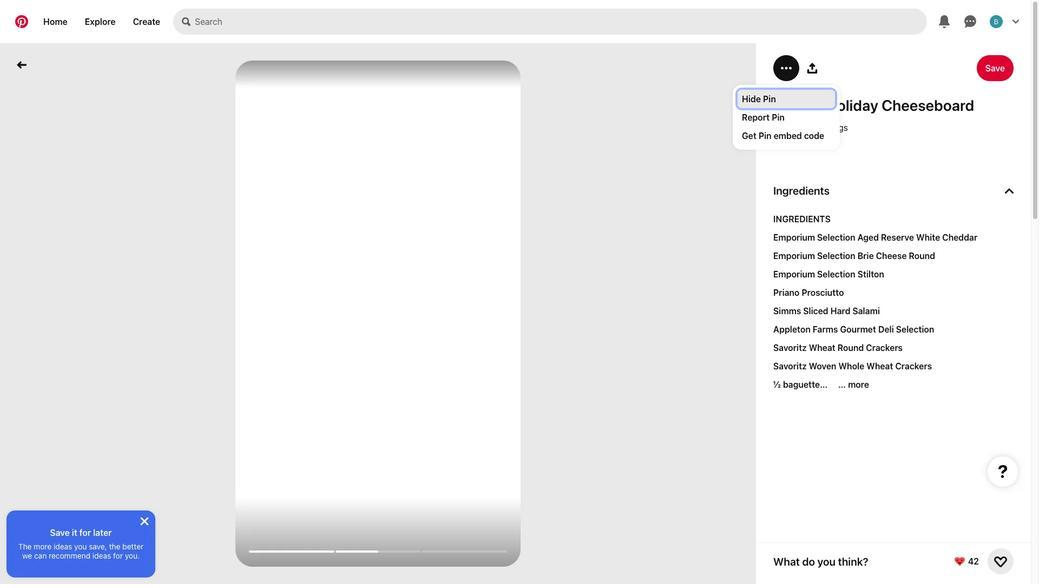Task type: describe. For each thing, give the bounding box(es) containing it.
cheeseboard
[[882, 96, 975, 114]]

perfect
[[774, 96, 823, 114]]

hide
[[742, 94, 761, 104]]

salami
[[853, 306, 880, 316]]

0 horizontal spatial for
[[79, 529, 91, 538]]

stilton
[[858, 270, 885, 279]]

selection right deli
[[897, 325, 935, 335]]

savoritz for savoritz woven whole wheat crackers
[[774, 362, 807, 371]]

hide pin menu item
[[738, 90, 836, 108]]

explore
[[85, 17, 116, 27]]

save for save it for later the more ideas you save, the better we can recommend ideas for you.
[[50, 529, 70, 538]]

can
[[34, 552, 47, 561]]

home
[[43, 17, 68, 27]]

we
[[22, 552, 32, 561]]

home link
[[35, 9, 76, 35]]

whole
[[839, 362, 865, 371]]

selection for aged
[[818, 233, 856, 243]]

embed
[[774, 131, 802, 141]]

pause image
[[249, 531, 257, 540]]

… more button
[[839, 380, 870, 390]]

explore link
[[76, 9, 124, 35]]

appleton farms gourmet deli selection
[[774, 325, 935, 335]]

0 horizontal spatial wheat
[[809, 343, 836, 353]]

recommend
[[49, 552, 90, 561]]

get
[[742, 131, 757, 141]]

1 horizontal spatial ideas
[[93, 552, 111, 561]]

servings
[[815, 123, 849, 133]]

ingredients button
[[774, 185, 1014, 197]]

brie
[[858, 251, 874, 261]]

what
[[774, 556, 800, 568]]

emporium selection brie cheese round
[[774, 251, 936, 261]]

reaction image
[[995, 556, 1008, 569]]

you.
[[125, 552, 140, 561]]

perfect holiday cheeseboard
[[774, 96, 975, 114]]

10min
[[774, 123, 797, 133]]

1 horizontal spatial round
[[909, 251, 936, 261]]

holiday
[[827, 96, 879, 114]]

emporium selection aged reserve white cheddar
[[774, 233, 978, 243]]

search icon image
[[182, 17, 191, 26]]

baguette
[[783, 380, 820, 390]]

Search text field
[[195, 9, 928, 35]]

… more
[[839, 380, 870, 390]]

0 vertical spatial crackers
[[867, 343, 903, 353]]

emporium for emporium selection stilton
[[774, 270, 816, 279]]

ingredients
[[774, 214, 831, 224]]

you inside save it for later the more ideas you save, the better we can recommend ideas for you.
[[74, 543, 87, 552]]

cheddar
[[943, 233, 978, 243]]

deli
[[879, 325, 894, 335]]

do
[[803, 556, 815, 568]]

create link
[[124, 9, 169, 35]]

pin for get
[[759, 131, 772, 141]]

ingredients
[[774, 185, 830, 197]]

savoritz woven whole wheat crackers
[[774, 362, 932, 371]]

pin for report
[[772, 113, 785, 122]]

appleton
[[774, 325, 811, 335]]



Task type: locate. For each thing, give the bounding box(es) containing it.
prosciutto
[[802, 288, 844, 298]]

for left you.
[[113, 552, 123, 561]]

cheese
[[876, 251, 907, 261]]

hide pin
[[742, 94, 776, 104]]

report pin
[[742, 113, 785, 122]]

save button
[[977, 55, 1014, 81], [977, 55, 1014, 81]]

for
[[79, 529, 91, 538], [113, 552, 123, 561]]

0 vertical spatial save
[[986, 63, 1006, 73]]

more
[[849, 380, 870, 390], [34, 543, 52, 552]]

savoritz down appleton
[[774, 343, 807, 353]]

priano
[[774, 288, 800, 298]]

emporium for emporium selection aged reserve white cheddar
[[774, 233, 816, 243]]

1 horizontal spatial more
[[849, 380, 870, 390]]

2 vertical spatial emporium
[[774, 270, 816, 279]]

gourmet
[[841, 325, 877, 335]]

brad klo image
[[990, 15, 1003, 28]]

expand icon image
[[1006, 187, 1014, 195]]

video scrubber progress bar progress bar
[[249, 550, 508, 555]]

savoritz for savoritz wheat round crackers
[[774, 343, 807, 353]]

selection
[[818, 233, 856, 243], [818, 251, 856, 261], [818, 270, 856, 279], [897, 325, 935, 335]]

1 horizontal spatial for
[[113, 552, 123, 561]]

1 vertical spatial round
[[838, 343, 864, 353]]

pin for hide
[[764, 94, 776, 104]]

1 savoritz from the top
[[774, 343, 807, 353]]

10min · 10 servings
[[774, 123, 849, 133]]

½ baguette
[[774, 380, 820, 390]]

½
[[774, 380, 781, 390]]

save
[[986, 63, 1006, 73], [50, 529, 70, 538]]

0 horizontal spatial you
[[74, 543, 87, 552]]

2 savoritz from the top
[[774, 362, 807, 371]]

create
[[133, 17, 160, 27]]

/
[[289, 530, 291, 540]]

think?
[[839, 556, 869, 568]]

pin right get
[[759, 131, 772, 141]]

round up whole
[[838, 343, 864, 353]]

1 vertical spatial you
[[818, 556, 836, 568]]

ideas down it
[[54, 543, 72, 552]]

pin up 10min
[[772, 113, 785, 122]]

you
[[74, 543, 87, 552], [818, 556, 836, 568]]

1 vertical spatial pin
[[772, 113, 785, 122]]

what do you think?
[[774, 556, 869, 568]]

0 vertical spatial for
[[79, 529, 91, 538]]

pin
[[764, 94, 776, 104], [772, 113, 785, 122], [759, 131, 772, 141]]

farms
[[813, 325, 839, 335]]

3 emporium from the top
[[774, 270, 816, 279]]

more right …
[[849, 380, 870, 390]]

2 emporium from the top
[[774, 251, 816, 261]]

more right the
[[34, 543, 52, 552]]

round down white
[[909, 251, 936, 261]]

0 vertical spatial you
[[74, 543, 87, 552]]

savoritz
[[774, 343, 807, 353], [774, 362, 807, 371]]

save inside save it for later the more ideas you save, the better we can recommend ideas for you.
[[50, 529, 70, 538]]

1 vertical spatial for
[[113, 552, 123, 561]]

0 vertical spatial pin
[[764, 94, 776, 104]]

1 vertical spatial more
[[34, 543, 52, 552]]

0:15
[[293, 530, 311, 540]]

…
[[839, 380, 846, 390]]

1 vertical spatial emporium
[[774, 251, 816, 261]]

42
[[969, 557, 980, 567]]

0 horizontal spatial more
[[34, 543, 52, 552]]

get pin embed code
[[742, 131, 825, 141]]

white
[[917, 233, 941, 243]]

0 horizontal spatial save
[[50, 529, 70, 538]]

save down brad klo image at the top of page
[[986, 63, 1006, 73]]

·
[[799, 123, 802, 133]]

wheat right whole
[[867, 362, 894, 371]]

aged
[[858, 233, 879, 243]]

report
[[742, 113, 770, 122]]

1 horizontal spatial save
[[986, 63, 1006, 73]]

emporium
[[774, 233, 816, 243], [774, 251, 816, 261], [774, 270, 816, 279]]

0 vertical spatial savoritz
[[774, 343, 807, 353]]

emporium selection stilton
[[774, 270, 885, 279]]

priano prosciutto
[[774, 288, 844, 298]]

1 vertical spatial crackers
[[896, 362, 932, 371]]

round
[[909, 251, 936, 261], [838, 343, 864, 353]]

0 horizontal spatial round
[[838, 343, 864, 353]]

selection for stilton
[[818, 270, 856, 279]]

10
[[804, 123, 813, 133]]

0 vertical spatial round
[[909, 251, 936, 261]]

0 horizontal spatial ideas
[[54, 543, 72, 552]]

it
[[72, 529, 77, 538]]

1 horizontal spatial you
[[818, 556, 836, 568]]

0 vertical spatial emporium
[[774, 233, 816, 243]]

maximize image
[[497, 531, 505, 540]]

ideas down later
[[93, 552, 111, 561]]

pin inside 'menu item'
[[764, 94, 776, 104]]

crackers
[[867, 343, 903, 353], [896, 362, 932, 371]]

you right do
[[818, 556, 836, 568]]

save,
[[89, 543, 107, 552]]

later
[[93, 529, 112, 538]]

woven
[[809, 362, 837, 371]]

code
[[805, 131, 825, 141]]

the
[[18, 543, 32, 552]]

ideas
[[54, 543, 72, 552], [93, 552, 111, 561]]

save left it
[[50, 529, 70, 538]]

unmute image
[[477, 531, 486, 540]]

wheat
[[809, 343, 836, 353], [867, 362, 894, 371]]

you down it
[[74, 543, 87, 552]]

hard
[[831, 306, 851, 316]]

0:07
[[268, 530, 287, 540]]

the
[[109, 543, 120, 552]]

simms
[[774, 306, 802, 316]]

emporium for emporium selection brie cheese round
[[774, 251, 816, 261]]

simms sliced hard salami
[[774, 306, 880, 316]]

save it for later the more ideas you save, the better we can recommend ideas for you.
[[18, 529, 144, 561]]

1 vertical spatial wheat
[[867, 362, 894, 371]]

0:07 / 0:15
[[268, 530, 311, 540]]

pin right the hide
[[764, 94, 776, 104]]

for right it
[[79, 529, 91, 538]]

sliced
[[804, 306, 829, 316]]

reserve
[[882, 233, 915, 243]]

more inside save it for later the more ideas you save, the better we can recommend ideas for you.
[[34, 543, 52, 552]]

selection up emporium selection stilton
[[818, 251, 856, 261]]

0 vertical spatial more
[[849, 380, 870, 390]]

better
[[122, 543, 144, 552]]

wheat up woven on the bottom
[[809, 343, 836, 353]]

2 vertical spatial pin
[[759, 131, 772, 141]]

savoritz up ½ baguette
[[774, 362, 807, 371]]

1 vertical spatial savoritz
[[774, 362, 807, 371]]

save for save
[[986, 63, 1006, 73]]

savoritz wheat round crackers
[[774, 343, 903, 353]]

0 vertical spatial wheat
[[809, 343, 836, 353]]

1 horizontal spatial wheat
[[867, 362, 894, 371]]

1 vertical spatial save
[[50, 529, 70, 538]]

selection up emporium selection brie cheese round
[[818, 233, 856, 243]]

selection for brie
[[818, 251, 856, 261]]

selection up prosciutto
[[818, 270, 856, 279]]

1 emporium from the top
[[774, 233, 816, 243]]



Task type: vqa. For each thing, say whether or not it's contained in the screenshot.
Comments
no



